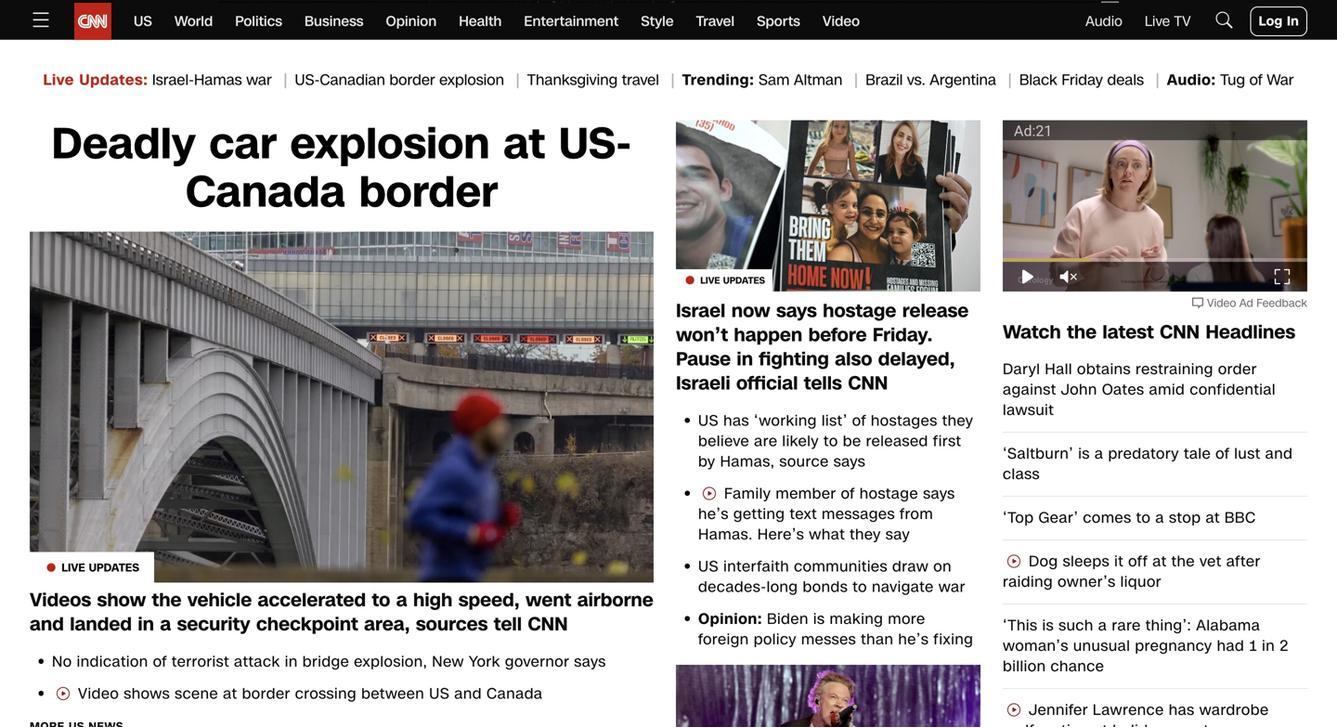 Task type: locate. For each thing, give the bounding box(es) containing it.
1 vertical spatial border
[[359, 163, 498, 222]]

1 vertical spatial he's
[[898, 629, 929, 650]]

cnn up restraining
[[1160, 319, 1200, 345]]

in
[[737, 346, 753, 372], [138, 611, 154, 637], [1262, 636, 1275, 657], [285, 651, 298, 672]]

is inside 'this is such a rare thing': alabama woman's unusual pregnancy had 1 in 2 billion chance
[[1042, 615, 1054, 636]]

explosion down us-canadian border explosion
[[290, 114, 490, 174]]

us interfaith communities draw on decades-long bonds to navigate war
[[698, 556, 966, 598]]

billion
[[1003, 656, 1046, 677]]

obtains
[[1077, 359, 1131, 380]]

0 vertical spatial updates
[[79, 70, 143, 91]]

volume bar image
[[1100, 272, 1112, 283]]

2 horizontal spatial and
[[1265, 443, 1293, 464]]

updates up 'show' on the left of page
[[89, 560, 139, 576]]

in right pause
[[737, 346, 753, 372]]

1 horizontal spatial sig video image
[[698, 486, 721, 504]]

stop
[[1169, 507, 1201, 528]]

0 horizontal spatial the
[[152, 587, 182, 613]]

1 vertical spatial audio
[[1167, 70, 1211, 91]]

'this is such a rare thing': alabama woman's unusual pregnancy had 1 in 2 billion chance link
[[1003, 615, 1307, 677]]

sig video image
[[698, 486, 721, 504], [52, 686, 74, 704]]

he's inside biden is making more foreign policy messes than he's fixing
[[898, 629, 929, 650]]

brazil
[[866, 70, 903, 91]]

in right landed
[[138, 611, 154, 637]]

hostage up also
[[823, 298, 896, 324]]

unusual
[[1073, 636, 1130, 657]]

0 horizontal spatial live updates link
[[30, 232, 654, 588]]

is right biden in the bottom of the page
[[813, 609, 825, 630]]

deadly car explosion at us- canada border link
[[30, 114, 654, 222]]

us inside us has 'working list' of hostages they believe are likely to be released first by hamas, source says
[[698, 410, 719, 431]]

opinion down "decades-"
[[698, 609, 757, 630]]

video left ad
[[1207, 295, 1236, 311]]

of right member
[[841, 483, 855, 504]]

live updates for now
[[700, 274, 765, 287]]

is right the 'this on the right bottom of page
[[1042, 615, 1054, 636]]

crossing
[[295, 683, 357, 704]]

they
[[850, 524, 881, 545]]

axl rose of guns n' roses performing at the 2022 stagecoach music festival in indio, california. image
[[676, 665, 981, 727]]

1 vertical spatial video
[[1207, 295, 1236, 311]]

the right 'show' on the left of page
[[152, 587, 182, 613]]

in inside 'this is such a rare thing': alabama woman's unusual pregnancy had 1 in 2 billion chance
[[1262, 636, 1275, 657]]

at down thanksgiving
[[504, 114, 545, 174]]

0 vertical spatial canada
[[186, 163, 345, 222]]

live down open menu icon
[[43, 70, 74, 91]]

1 horizontal spatial the
[[1067, 319, 1097, 345]]

foreign
[[698, 629, 749, 650]]

latest
[[1103, 319, 1154, 345]]

0 vertical spatial the
[[1067, 319, 1097, 345]]

2 horizontal spatial the
[[1172, 551, 1195, 572]]

says inside 'family member of hostage says he's getting text messages from hamas. here's what they say'
[[923, 483, 955, 504]]

sig video image down no
[[52, 686, 74, 704]]

2 vertical spatial video
[[78, 683, 119, 704]]

to left be
[[824, 431, 838, 452]]

live left tv
[[1145, 12, 1170, 31]]

hostage for friday.
[[823, 298, 896, 324]]

has left "are"
[[723, 410, 749, 431]]

argentina
[[930, 70, 996, 91]]

1 horizontal spatial cnn
[[848, 371, 888, 397]]

'this is such a rare thing': alabama woman's unusual pregnancy had 1 in 2 billion chance
[[1003, 615, 1289, 677]]

at inside deadly car explosion at us- canada border
[[504, 114, 545, 174]]

1 vertical spatial explosion
[[290, 114, 490, 174]]

2 sig video image from the top
[[1003, 702, 1025, 721]]

says down first
[[923, 483, 955, 504]]

checkpoint
[[256, 611, 358, 637]]

thanksgiving
[[527, 70, 618, 91]]

sig video image left jennifer
[[1003, 702, 1025, 721]]

new
[[432, 651, 464, 672]]

us-canadian border explosion
[[295, 70, 504, 91]]

off
[[1128, 551, 1148, 572]]

vet
[[1200, 551, 1222, 572]]

live updates link for accelerated
[[30, 232, 654, 588]]

sig video image
[[1003, 553, 1025, 572], [1003, 702, 1025, 721]]

israeli
[[676, 371, 731, 397]]

order
[[1218, 359, 1257, 380]]

is for such
[[1042, 615, 1054, 636]]

1 vertical spatial and
[[30, 611, 64, 637]]

sig video image inside video shows scene at border crossing between us and canada link
[[52, 686, 74, 704]]

1 horizontal spatial audio
[[1167, 70, 1211, 91]]

cnn up governor
[[528, 611, 568, 637]]

0 horizontal spatial war
[[246, 70, 272, 91]]

airborne
[[577, 587, 653, 613]]

hamas.
[[698, 524, 753, 545]]

advertisement region
[[218, 1, 1119, 234]]

2 horizontal spatial is
[[1078, 443, 1090, 464]]

of left lust
[[1216, 443, 1230, 464]]

than
[[861, 629, 894, 650]]

0 vertical spatial audio
[[1086, 12, 1123, 31]]

0 horizontal spatial audio
[[1086, 12, 1123, 31]]

in right '1'
[[1262, 636, 1275, 657]]

to inside us has 'working list' of hostages they believe are likely to be released first by hamas, source says
[[824, 431, 838, 452]]

updates left israel-
[[79, 70, 143, 91]]

says down list'
[[834, 451, 866, 472]]

live updates link for release
[[676, 120, 981, 299]]

a left predatory
[[1095, 443, 1104, 464]]

video for video
[[823, 12, 860, 31]]

area,
[[364, 611, 410, 637]]

deadly car explosion at us- canada border
[[52, 114, 632, 222]]

0 vertical spatial sig video image
[[1003, 553, 1025, 572]]

is inside biden is making more foreign policy messes than he's fixing
[[813, 609, 825, 630]]

log in link
[[1250, 7, 1307, 36]]

of up shows
[[153, 651, 167, 672]]

2 horizontal spatial cnn
[[1160, 319, 1200, 345]]

1 vertical spatial has
[[1169, 700, 1195, 721]]

member
[[776, 483, 836, 504]]

jennifer lawrence has wardrobe malfunction at holiday event
[[1003, 700, 1269, 727]]

us
[[134, 12, 152, 31], [698, 410, 719, 431], [698, 556, 719, 577], [429, 683, 450, 704]]

explosion inside deadly car explosion at us- canada border
[[290, 114, 490, 174]]

security
[[177, 611, 250, 637]]

us down hamas.
[[698, 556, 719, 577]]

1 horizontal spatial us-
[[559, 114, 632, 174]]

war right "hamas" at the top left
[[246, 70, 272, 91]]

deals
[[1107, 70, 1144, 91]]

hostage for messages
[[860, 483, 918, 504]]

bar container element
[[1100, 272, 1112, 283]]

2 vertical spatial cnn
[[528, 611, 568, 637]]

to inside us interfaith communities draw on decades-long bonds to navigate war
[[853, 577, 867, 598]]

sig video image inside dog sleeps it off at the vet after raiding owner's liquor link
[[1003, 553, 1025, 572]]

and right lust
[[1265, 443, 1293, 464]]

the left vet
[[1172, 551, 1195, 572]]

canada
[[186, 163, 345, 222], [487, 683, 543, 704]]

0 horizontal spatial canada
[[186, 163, 345, 222]]

1 vertical spatial live updates
[[62, 560, 139, 576]]

hostage inside israel now says hostage release won't happen before friday. pause in fighting also delayed, israeli official tells cnn
[[823, 298, 896, 324]]

audio
[[1086, 12, 1123, 31], [1167, 70, 1211, 91]]

updates for israel now says hostage release won't happen before friday. pause in fighting also delayed, israeli official tells cnn
[[723, 274, 765, 287]]

gear'
[[1039, 507, 1078, 528]]

at left holiday
[[1094, 720, 1108, 727]]

video shows scene at border crossing between us and canada
[[78, 683, 543, 704]]

on
[[933, 556, 952, 577]]

0 vertical spatial live updates
[[700, 274, 765, 287]]

2 horizontal spatial video
[[1207, 295, 1236, 311]]

us inside us interfaith communities draw on decades-long bonds to navigate war
[[698, 556, 719, 577]]

1 vertical spatial the
[[1172, 551, 1195, 572]]

audio left "tug"
[[1167, 70, 1211, 91]]

0 vertical spatial and
[[1265, 443, 1293, 464]]

cnn right tells
[[848, 371, 888, 397]]

0 horizontal spatial is
[[813, 609, 825, 630]]

in inside videos show the vehicle accelerated to a high speed, went airborne and landed in a security checkpoint area, sources tell cnn
[[138, 611, 154, 637]]

1 vertical spatial opinion
[[698, 609, 757, 630]]

sig video image inside 'jennifer lawrence has wardrobe malfunction at holiday event' 'link'
[[1003, 702, 1025, 721]]

updates up now
[[723, 274, 765, 287]]

opinion up us-canadian border explosion link
[[386, 12, 437, 31]]

1 horizontal spatial and
[[454, 683, 482, 704]]

the up the obtains
[[1067, 319, 1097, 345]]

live updates up 'show' on the left of page
[[62, 560, 139, 576]]

at inside dog sleeps it off at the vet after raiding owner's liquor
[[1153, 551, 1167, 572]]

0 vertical spatial video
[[823, 12, 860, 31]]

hostages they
[[871, 410, 974, 431]]

1 horizontal spatial live updates
[[700, 274, 765, 287]]

thanksgiving travel
[[527, 70, 659, 91]]

says right governor
[[574, 651, 606, 672]]

log in
[[1259, 12, 1299, 30]]

1 vertical spatial hostage
[[860, 483, 918, 504]]

getting
[[733, 504, 785, 525]]

0 horizontal spatial and
[[30, 611, 64, 637]]

0 horizontal spatial has
[[723, 410, 749, 431]]

at right off
[[1153, 551, 1167, 572]]

0 vertical spatial has
[[723, 410, 749, 431]]

0 horizontal spatial he's
[[698, 504, 729, 525]]

us down israeli
[[698, 410, 719, 431]]

1 horizontal spatial he's
[[898, 629, 929, 650]]

1 vertical spatial cnn
[[848, 371, 888, 397]]

1 vertical spatial us-
[[559, 114, 632, 174]]

to up making
[[853, 577, 867, 598]]

0 horizontal spatial video
[[78, 683, 119, 704]]

lust
[[1234, 443, 1261, 464]]

live updates
[[700, 274, 765, 287], [62, 560, 139, 576]]

'top
[[1003, 507, 1034, 528]]

1 vertical spatial sig video image
[[1003, 702, 1025, 721]]

0 horizontal spatial cnn
[[528, 611, 568, 637]]

sig video image for jennifer lawrence has wardrobe malfunction at holiday event
[[1003, 702, 1025, 721]]

say
[[886, 524, 910, 545]]

hostage inside 'family member of hostage says he's getting text messages from hamas. here's what they say'
[[860, 483, 918, 504]]

sam
[[759, 70, 790, 91]]

1 horizontal spatial live updates link
[[676, 120, 981, 299]]

of inside 'family member of hostage says he's getting text messages from hamas. here's what they say'
[[841, 483, 855, 504]]

us left world
[[134, 12, 152, 31]]

class
[[1003, 464, 1040, 485]]

us- down 'thanksgiving travel'
[[559, 114, 632, 174]]

official
[[736, 371, 798, 397]]

the
[[1067, 319, 1097, 345], [1172, 551, 1195, 572], [152, 587, 182, 613]]

a left rare
[[1098, 615, 1107, 636]]

has right holiday
[[1169, 700, 1195, 721]]

video
[[823, 12, 860, 31], [1207, 295, 1236, 311], [78, 683, 119, 704]]

0 vertical spatial us-
[[295, 70, 320, 91]]

audio up the black friday deals link
[[1086, 12, 1123, 31]]

he's inside 'family member of hostage says he's getting text messages from hamas. here's what they say'
[[698, 504, 729, 525]]

0 vertical spatial opinion
[[386, 12, 437, 31]]

sig video image for dog sleeps it off at the vet after raiding owner's liquor
[[1003, 553, 1025, 572]]

has inside us has 'working list' of hostages they believe are likely to be released first by hamas, source says
[[723, 410, 749, 431]]

a left high
[[396, 587, 407, 613]]

us down new
[[429, 683, 450, 704]]

bonds
[[803, 577, 848, 598]]

business link
[[305, 3, 364, 40]]

1 horizontal spatial canada
[[487, 683, 543, 704]]

live updates up now
[[700, 274, 765, 287]]

1 vertical spatial updates
[[723, 274, 765, 287]]

now
[[731, 298, 770, 324]]

videos
[[30, 587, 91, 613]]

release
[[902, 298, 969, 324]]

family member of hostage says he's getting text messages from hamas. here's what they say link
[[698, 483, 981, 545]]

live up videos
[[62, 560, 85, 576]]

has inside the jennifer lawrence has wardrobe malfunction at holiday event
[[1169, 700, 1195, 721]]

us has 'working list' of hostages they believe are likely to be released first by hamas, source says link
[[698, 410, 981, 472]]

0 vertical spatial hostage
[[823, 298, 896, 324]]

travel link
[[696, 3, 735, 40]]

play image
[[1019, 267, 1037, 286]]

1 horizontal spatial war
[[939, 577, 966, 598]]

pause
[[676, 346, 731, 372]]

tell
[[494, 611, 522, 637]]

0 vertical spatial explosion
[[439, 70, 504, 91]]

is right 'saltburn' in the bottom of the page
[[1078, 443, 1090, 464]]

york
[[469, 651, 500, 672]]

of right "tug"
[[1250, 70, 1263, 91]]

war inside us interfaith communities draw on decades-long bonds to navigate war
[[939, 577, 966, 598]]

0 vertical spatial sig video image
[[698, 486, 721, 504]]

sig video image inside family member of hostage says he's getting text messages from hamas. here's what they say link
[[698, 486, 721, 504]]

of inside 'saltburn' is a predatory tale of lust and class
[[1216, 443, 1230, 464]]

and down york
[[454, 683, 482, 704]]

0 horizontal spatial sig video image
[[52, 686, 74, 704]]

2 vertical spatial the
[[152, 587, 182, 613]]

0 vertical spatial cnn
[[1160, 319, 1200, 345]]

video down indication
[[78, 683, 119, 704]]

video for video shows scene at border crossing between us and canada
[[78, 683, 119, 704]]

fighting
[[759, 346, 829, 372]]

he's left getting
[[698, 504, 729, 525]]

1 horizontal spatial opinion
[[698, 609, 757, 630]]

hostage up say
[[860, 483, 918, 504]]

explosion down "health" on the left of the page
[[439, 70, 504, 91]]

0 vertical spatial he's
[[698, 504, 729, 525]]

israel
[[676, 298, 726, 324]]

live updates link
[[676, 120, 981, 299], [30, 232, 654, 588]]

israel now says hostage release won't happen before friday. pause in fighting also delayed, israeli official tells cnn
[[676, 298, 969, 397]]

says right now
[[776, 298, 817, 324]]

messages
[[822, 504, 895, 525]]

health
[[459, 12, 502, 31]]

sig video image left "dog"
[[1003, 553, 1025, 572]]

owner's
[[1058, 572, 1116, 592]]

he's right than
[[898, 629, 929, 650]]

interfaith
[[723, 556, 789, 577]]

2 vertical spatial updates
[[89, 560, 139, 576]]

1 horizontal spatial is
[[1042, 615, 1054, 636]]

and up no
[[30, 611, 64, 637]]

of for no indication of terrorist attack in bridge explosion, new york governor says
[[153, 651, 167, 672]]

of right list'
[[852, 410, 866, 431]]

1 sig video image from the top
[[1003, 553, 1025, 572]]

us- down business
[[295, 70, 320, 91]]

to left high
[[372, 587, 390, 613]]

2 vertical spatial border
[[242, 683, 290, 704]]

2
[[1280, 636, 1289, 657]]

video right sports link
[[823, 12, 860, 31]]

altman
[[794, 70, 843, 91]]

in inside israel now says hostage release won't happen before friday. pause in fighting also delayed, israeli official tells cnn
[[737, 346, 753, 372]]

vehicle
[[187, 587, 252, 613]]

1 vertical spatial war
[[939, 577, 966, 598]]

war right draw
[[939, 577, 966, 598]]

1 horizontal spatial video
[[823, 12, 860, 31]]

says
[[776, 298, 817, 324], [834, 451, 866, 472], [923, 483, 955, 504], [574, 651, 606, 672]]

sig video image for videos show the vehicle accelerated to a high speed, went airborne and landed in a security checkpoint area, sources tell cnn
[[52, 686, 74, 704]]

1 horizontal spatial has
[[1169, 700, 1195, 721]]

draw
[[892, 556, 929, 577]]

0 horizontal spatial live updates
[[62, 560, 139, 576]]

is inside 'saltburn' is a predatory tale of lust and class
[[1078, 443, 1090, 464]]

world
[[174, 12, 213, 31]]

israel now says hostage release won't happen before friday. pause in fighting also delayed, israeli official tells cnn link
[[676, 298, 981, 397]]

accelerated
[[258, 587, 366, 613]]

sig video image down by
[[698, 486, 721, 504]]

1 vertical spatial sig video image
[[52, 686, 74, 704]]

at inside the jennifer lawrence has wardrobe malfunction at holiday event
[[1094, 720, 1108, 727]]

landed
[[70, 611, 132, 637]]



Task type: vqa. For each thing, say whether or not it's contained in the screenshot.
the left US-
yes



Task type: describe. For each thing, give the bounding box(es) containing it.
border inside deadly car explosion at us- canada border
[[359, 163, 498, 222]]

live tv
[[1145, 12, 1191, 31]]

liquor
[[1120, 572, 1162, 592]]

'saltburn' is a predatory tale of lust and class link
[[1003, 443, 1307, 485]]

audio for audio tug of war
[[1167, 70, 1211, 91]]

at left bbc
[[1206, 507, 1220, 528]]

live updates for show
[[62, 560, 139, 576]]

world link
[[174, 3, 213, 40]]

by
[[698, 451, 716, 472]]

alabama
[[1196, 615, 1260, 636]]

of for audio tug of war
[[1250, 70, 1263, 91]]

updates for videos show the vehicle accelerated to a high speed, went airborne and landed in a security checkpoint area, sources tell cnn
[[89, 560, 139, 576]]

entertainment
[[524, 12, 619, 31]]

'top gear' comes to a stop at bbc link
[[1003, 507, 1307, 528]]

communities
[[794, 556, 888, 577]]

explosion,
[[354, 651, 427, 672]]

and inside 'saltburn' is a predatory tale of lust and class
[[1265, 443, 1293, 464]]

tells
[[804, 371, 842, 397]]

cnn inside videos show the vehicle accelerated to a high speed, went airborne and landed in a security checkpoint area, sources tell cnn
[[528, 611, 568, 637]]

us interfaith communities draw on decades-long bonds to navigate war link
[[698, 556, 981, 598]]

dog
[[1029, 551, 1058, 572]]

event
[[1170, 720, 1209, 727]]

us for us
[[134, 12, 152, 31]]

jennifer
[[1029, 700, 1088, 721]]

is for making
[[813, 609, 825, 630]]

car
[[209, 114, 277, 174]]

canada inside deadly car explosion at us- canada border
[[186, 163, 345, 222]]

fullscreen image
[[1273, 267, 1292, 286]]

politics link
[[235, 3, 282, 40]]

in right attack
[[285, 651, 298, 672]]

cnn inside israel now says hostage release won't happen before friday. pause in fighting also delayed, israeli official tells cnn
[[848, 371, 888, 397]]

a inside 'this is such a rare thing': alabama woman's unusual pregnancy had 1 in 2 billion chance
[[1098, 615, 1107, 636]]

long
[[767, 577, 798, 598]]

be
[[843, 431, 861, 452]]

black friday deals link
[[1019, 70, 1167, 91]]

won't
[[676, 322, 728, 348]]

dog sleeps it off at the vet after raiding owner's liquor link
[[1003, 551, 1307, 592]]

attack
[[234, 651, 280, 672]]

holiday
[[1113, 720, 1165, 727]]

us for us has 'working list' of hostages they believe are likely to be released first by hamas, source says
[[698, 410, 719, 431]]

hamas,
[[720, 451, 775, 472]]

ad:21 link
[[1003, 120, 1307, 292]]

0 vertical spatial war
[[246, 70, 272, 91]]

are
[[754, 431, 778, 452]]

restraining
[[1136, 359, 1214, 380]]

in
[[1287, 12, 1299, 30]]

before
[[808, 322, 867, 348]]

0 vertical spatial border
[[389, 70, 435, 91]]

1 vertical spatial canada
[[487, 683, 543, 704]]

'saltburn'
[[1003, 443, 1074, 464]]

after
[[1226, 551, 1261, 572]]

watch the latest cnn headlines
[[1003, 319, 1296, 345]]

style link
[[641, 3, 674, 40]]

says inside us has 'working list' of hostages they believe are likely to be released first by hamas, source says
[[834, 451, 866, 472]]

a left stop
[[1156, 507, 1164, 528]]

ad:21
[[1014, 120, 1052, 140]]

delayed,
[[878, 346, 955, 372]]

tug
[[1220, 70, 1245, 91]]

open menu icon image
[[30, 9, 52, 31]]

2 vertical spatial and
[[454, 683, 482, 704]]

malfunction
[[1003, 720, 1089, 727]]

audio for audio
[[1086, 12, 1123, 31]]

of for family member of hostage says he's getting text messages from hamas. here's what they say
[[841, 483, 855, 504]]

sports link
[[757, 3, 800, 40]]

friday
[[1062, 70, 1103, 91]]

us for us interfaith communities draw on decades-long bonds to navigate war
[[698, 556, 719, 577]]

live tv link
[[1145, 12, 1191, 31]]

video player region
[[1003, 120, 1307, 292]]

'top gear' comes to a stop at bbc
[[1003, 507, 1256, 528]]

woman's
[[1003, 636, 1069, 657]]

ad
[[1239, 295, 1253, 311]]

text
[[790, 504, 817, 525]]

0 horizontal spatial us-
[[295, 70, 320, 91]]

scene
[[175, 683, 218, 704]]

here's
[[758, 524, 804, 545]]

at right scene
[[223, 683, 237, 704]]

a left security
[[160, 611, 171, 637]]

the inside videos show the vehicle accelerated to a high speed, went airborne and landed in a security checkpoint area, sources tell cnn
[[152, 587, 182, 613]]

live up "israel"
[[700, 274, 720, 287]]

watch
[[1003, 319, 1061, 345]]

biden
[[767, 609, 809, 630]]

list'
[[822, 410, 848, 431]]

canadian
[[320, 70, 385, 91]]

a inside 'saltburn' is a predatory tale of lust and class
[[1095, 443, 1104, 464]]

0 horizontal spatial opinion
[[386, 12, 437, 31]]

family
[[724, 483, 771, 504]]

is for a
[[1078, 443, 1090, 464]]

1
[[1249, 636, 1257, 657]]

decades-
[[698, 577, 767, 598]]

to inside videos show the vehicle accelerated to a high speed, went airborne and landed in a security checkpoint area, sources tell cnn
[[372, 587, 390, 613]]

video shows scene at border crossing between us and canada link
[[52, 683, 654, 704]]

jennifer lawrence has wardrobe malfunction at holiday event link
[[1003, 700, 1307, 727]]

friday.
[[873, 322, 933, 348]]

search icon image
[[1213, 9, 1236, 31]]

family member of hostage says he's getting text messages from hamas. here's what they say
[[698, 483, 955, 545]]

daryl hall obtains restraining order against john oates amid confidential lawsuit link
[[1003, 359, 1307, 421]]

audio tug of war
[[1167, 70, 1294, 91]]

sig video image for israel now says hostage release won't happen before friday. pause in fighting also delayed, israeli official tells cnn
[[698, 486, 721, 504]]

video ad feedback
[[1207, 295, 1307, 311]]

us- inside deadly car explosion at us- canada border
[[559, 114, 632, 174]]

unmute image
[[1060, 267, 1078, 286]]

opinion link
[[386, 3, 437, 40]]

watch the latest cnn headlines link
[[1003, 319, 1307, 345]]

travel
[[622, 70, 659, 91]]

pregnancy
[[1135, 636, 1212, 657]]

no
[[52, 651, 72, 672]]

the inside dog sleeps it off at the vet after raiding owner's liquor
[[1172, 551, 1195, 572]]

video for video ad feedback
[[1207, 295, 1236, 311]]

to right comes
[[1136, 507, 1151, 528]]

black
[[1019, 70, 1058, 91]]

first
[[933, 431, 962, 452]]

feedback
[[1257, 295, 1307, 311]]

war
[[1267, 70, 1294, 91]]

of inside us has 'working list' of hostages they believe are likely to be released first by hamas, source says
[[852, 410, 866, 431]]

and inside videos show the vehicle accelerated to a high speed, went airborne and landed in a security checkpoint area, sources tell cnn
[[30, 611, 64, 637]]

went
[[526, 587, 571, 613]]

such
[[1059, 615, 1094, 636]]

says inside israel now says hostage release won't happen before friday. pause in fighting also delayed, israeli official tells cnn
[[776, 298, 817, 324]]

sleeps
[[1063, 551, 1110, 572]]

'working
[[754, 410, 817, 431]]

raiding
[[1003, 572, 1053, 592]]

oates
[[1102, 379, 1145, 400]]

family member of hostages held by palestinian militant group hamas in gaza, holding a portrait of his relatives at the italian jewish center, during a press conference after having a meeting with pope francis at the vatican, in rome, on november 22, 2023. (photo by filippo monteforte / afp) (photo by filippo monteforte/afp via getty images) image
[[676, 120, 981, 292]]



